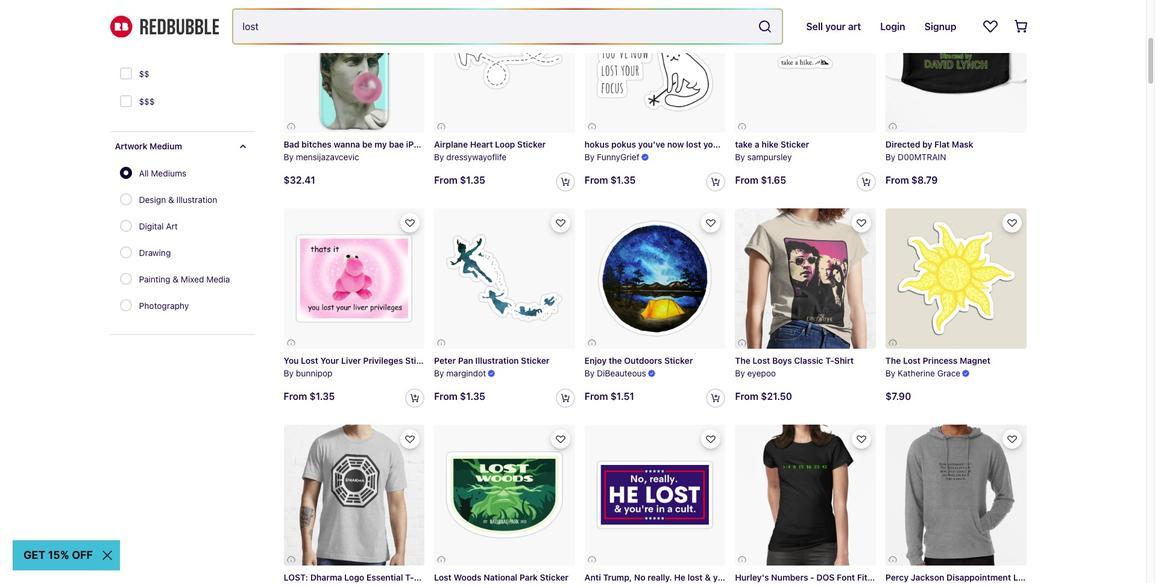 Task type: vqa. For each thing, say whether or not it's contained in the screenshot.
text field
no



Task type: describe. For each thing, give the bounding box(es) containing it.
sticker inside you lost your liver privileges sticker by bunnipop
[[405, 356, 434, 366]]

by inside take a hike sticker by sampursley
[[735, 152, 745, 162]]

illustration for &
[[177, 195, 217, 205]]

hurley's
[[735, 573, 769, 583]]

bad
[[284, 139, 300, 150]]

by katherine grace
[[886, 369, 961, 379]]

by
[[923, 139, 933, 150]]

national
[[484, 573, 518, 583]]

sticker inside airplane heart loop sticker by dressywayoflife
[[517, 139, 546, 150]]

0 vertical spatial lost
[[687, 139, 702, 150]]

from for take a hike sticker
[[735, 175, 759, 186]]

lost: dharma logo essential t-shirt link
[[284, 425, 434, 584]]

boys
[[773, 356, 792, 366]]

peter pan illustration sticker
[[434, 356, 550, 366]]

medium
[[150, 141, 182, 151]]

my
[[375, 139, 387, 150]]

percy
[[886, 573, 909, 583]]

enjoy
[[585, 356, 607, 366]]

lost for boys
[[753, 356, 770, 366]]

disappointment
[[947, 573, 1012, 583]]

case
[[464, 139, 484, 150]]

you lost your liver privileges sticker by bunnipop
[[284, 356, 434, 379]]

by down enjoy
[[585, 369, 595, 379]]

percy jackson disappointment  lightweight hoodie image
[[886, 425, 1027, 566]]

the lost princess magnet image
[[886, 209, 1027, 349]]

from $1.51
[[585, 392, 634, 402]]

by inside airplane heart loop sticker by dressywayoflife
[[434, 152, 444, 162]]

lost: dharma logo essential t-shirt
[[284, 573, 434, 583]]

digital
[[139, 221, 164, 232]]

all mediums
[[139, 168, 187, 179]]

from down eyepoo on the bottom right
[[735, 391, 759, 402]]

take a hike sticker image
[[735, 0, 876, 133]]

grace
[[938, 369, 961, 379]]

lost woods national park sticker link
[[434, 425, 575, 584]]

lost for your
[[301, 356, 319, 366]]

artwork medium option group
[[120, 161, 237, 320]]

take
[[735, 139, 753, 150]]

jackson
[[911, 573, 945, 583]]

shirt for lost: dharma logo essential t-shirt
[[414, 573, 434, 583]]

heart
[[470, 139, 493, 150]]

percy jackson disappointment  lightweight hoodie link
[[886, 425, 1093, 584]]

artwork
[[115, 141, 148, 151]]

redbubble logo image
[[110, 16, 219, 38]]

hokus pokus you've now lost your focus sticker
[[585, 139, 777, 150]]

lost woods national park sticker image
[[434, 425, 575, 566]]

anti trump, no really. he lost & you're in a cult  sticker
[[585, 573, 804, 583]]

2 vertical spatial &
[[705, 573, 711, 583]]

privileges
[[363, 356, 403, 366]]

from $21.50
[[735, 391, 793, 402]]

all
[[139, 168, 149, 179]]

no
[[634, 573, 646, 583]]

you're
[[713, 573, 739, 583]]

t- for classic
[[826, 356, 835, 366]]

wanna
[[334, 139, 360, 150]]

price
[[115, 14, 136, 24]]

price group
[[119, 34, 155, 117]]

none checkbox inside price group
[[120, 95, 134, 110]]

painting
[[139, 274, 170, 285]]

from left $8.79
[[886, 175, 909, 186]]

2 horizontal spatial shirt
[[892, 573, 912, 583]]

by dibeauteous
[[585, 369, 646, 379]]

artwork medium button
[[110, 132, 255, 161]]

hurley's numbers - dos font fitted t-shirt
[[735, 573, 912, 583]]

bunnipop
[[296, 369, 333, 379]]

price button
[[110, 5, 255, 34]]

bitches
[[302, 139, 332, 150]]

shirt for the lost boys classic t-shirt by eyepoo
[[835, 356, 854, 366]]

bad bitches wanna be my bae iphone tough case image
[[284, 0, 425, 133]]

design
[[139, 195, 166, 205]]

$8.79
[[912, 175, 938, 186]]

peter pan illustration sticker image
[[434, 209, 575, 349]]

from $1.35 for peter pan illustration sticker
[[434, 392, 486, 402]]

mensijazavcevic
[[296, 152, 359, 162]]

drawing
[[139, 248, 171, 258]]

by down peter
[[434, 369, 444, 379]]

mask
[[952, 139, 974, 150]]

the
[[609, 356, 622, 366]]

lost:
[[284, 573, 308, 583]]

percy jackson disappointment  lightweight hoodie
[[886, 573, 1093, 583]]

t- for essential
[[405, 573, 414, 583]]

from for peter pan illustration sticker
[[434, 392, 458, 402]]

the lost princess magnet
[[886, 356, 991, 366]]

-
[[811, 573, 815, 583]]

sticker inside anti trump, no really. he lost & you're in a cult  sticker link
[[775, 573, 804, 583]]

$32.41
[[284, 175, 315, 186]]

from $1.65
[[735, 175, 787, 186]]

you
[[284, 356, 299, 366]]

lost left woods
[[434, 573, 452, 583]]

from $1.35 for hokus pokus you've now lost your focus sticker
[[585, 175, 636, 186]]

dharma
[[310, 573, 342, 583]]

design & illustration
[[139, 195, 217, 205]]

painting & mixed media
[[139, 274, 230, 285]]

from for you lost your liver privileges sticker
[[284, 391, 307, 402]]

tough
[[436, 139, 461, 150]]

logo
[[344, 573, 364, 583]]

funnygrief
[[597, 152, 640, 162]]

liver
[[341, 356, 361, 366]]

media
[[206, 274, 230, 285]]

$1.51
[[611, 392, 634, 402]]

sticker inside take a hike sticker by sampursley
[[781, 139, 810, 150]]

by inside you lost your liver privileges sticker by bunnipop
[[284, 369, 294, 379]]

& for illustration
[[168, 195, 174, 205]]

iphone
[[406, 139, 434, 150]]

princess
[[923, 356, 958, 366]]

by margindot
[[434, 369, 486, 379]]

art
[[166, 221, 178, 232]]



Task type: locate. For each thing, give the bounding box(es) containing it.
0 horizontal spatial t-
[[405, 573, 414, 583]]

1 horizontal spatial illustration
[[476, 356, 519, 366]]

shirt right essential
[[414, 573, 434, 583]]

a inside take a hike sticker by sampursley
[[755, 139, 760, 150]]

artwork medium
[[115, 141, 182, 151]]

lost for princess
[[904, 356, 921, 366]]

essential
[[367, 573, 403, 583]]

2 horizontal spatial t-
[[884, 573, 892, 583]]

from for airplane heart loop sticker
[[434, 175, 458, 186]]

lost up eyepoo on the bottom right
[[753, 356, 770, 366]]

lost right the he
[[688, 573, 703, 583]]

bad bitches wanna be my bae iphone tough case by mensijazavcevic
[[284, 139, 484, 162]]

airplane heart loop sticker image
[[434, 0, 575, 133]]

from
[[434, 175, 458, 186], [735, 175, 759, 186], [886, 175, 909, 186], [585, 175, 608, 186], [284, 391, 307, 402], [735, 391, 759, 402], [434, 392, 458, 402], [585, 392, 608, 402]]

from $1.35 for you lost your liver privileges sticker
[[284, 391, 335, 402]]

by inside the lost boys classic t-shirt by eyepoo
[[735, 369, 745, 379]]

bae
[[389, 139, 404, 150]]

t- inside the lost boys classic t-shirt by eyepoo
[[826, 356, 835, 366]]

woods
[[454, 573, 482, 583]]

classic
[[795, 356, 824, 366]]

None checkbox
[[120, 68, 134, 82]]

the inside the lost boys classic t-shirt by eyepoo
[[735, 356, 751, 366]]

dressywayoflife
[[447, 152, 507, 162]]

None checkbox
[[120, 95, 134, 110]]

the lost boys classic t-shirt by eyepoo
[[735, 356, 854, 379]]

lost: dharma logo essential t-shirt image
[[284, 425, 425, 566]]

0 vertical spatial a
[[755, 139, 760, 150]]

the lost boys classic t-shirt image
[[735, 209, 876, 349]]

1 vertical spatial lost
[[688, 573, 703, 583]]

hike
[[762, 139, 779, 150]]

by up $7.90
[[886, 369, 896, 379]]

pokus
[[612, 139, 636, 150]]

1 vertical spatial &
[[173, 274, 179, 285]]

a left hike
[[755, 139, 760, 150]]

from $1.35 for airplane heart loop sticker
[[434, 175, 486, 186]]

the up katherine
[[886, 356, 901, 366]]

$7.90
[[886, 392, 912, 402]]

$1.35 down funnygrief
[[611, 175, 636, 186]]

in
[[741, 573, 749, 583]]

$1.35 for airplane heart loop sticker
[[460, 175, 486, 186]]

$21.50
[[761, 391, 793, 402]]

by left eyepoo on the bottom right
[[735, 369, 745, 379]]

digital art
[[139, 221, 178, 232]]

anti trump, no really. he lost & you're in a cult  sticker image
[[585, 425, 726, 566]]

lost woods national park sticker
[[434, 573, 569, 583]]

0 horizontal spatial the
[[735, 356, 751, 366]]

& right design
[[168, 195, 174, 205]]

take a hike sticker by sampursley
[[735, 139, 810, 162]]

1 vertical spatial illustration
[[476, 356, 519, 366]]

flat
[[935, 139, 950, 150]]

t- right essential
[[405, 573, 414, 583]]

your
[[321, 356, 339, 366]]

None radio
[[120, 167, 132, 179], [120, 247, 132, 259], [120, 167, 132, 179], [120, 247, 132, 259]]

by inside bad bitches wanna be my bae iphone tough case by mensijazavcevic
[[284, 152, 294, 162]]

from $1.35
[[434, 175, 486, 186], [585, 175, 636, 186], [284, 391, 335, 402], [434, 392, 486, 402]]

the for the lost princess magnet
[[886, 356, 901, 366]]

you've
[[639, 139, 665, 150]]

mixed
[[181, 274, 204, 285]]

from for enjoy the outdoors sticker
[[585, 392, 608, 402]]

the for the lost boys classic t-shirt by eyepoo
[[735, 356, 751, 366]]

lost inside you lost your liver privileges sticker by bunnipop
[[301, 356, 319, 366]]

$1.35 down margindot
[[460, 392, 486, 402]]

directed
[[886, 139, 921, 150]]

your
[[704, 139, 722, 150]]

by inside directed by flat mask by d00mtrain
[[886, 152, 896, 162]]

illustration right pan
[[476, 356, 519, 366]]

illustration
[[177, 195, 217, 205], [476, 356, 519, 366]]

loop
[[495, 139, 515, 150]]

$1.35
[[460, 175, 486, 186], [611, 175, 636, 186], [310, 391, 335, 402], [460, 392, 486, 402]]

2 the from the left
[[886, 356, 901, 366]]

dos
[[817, 573, 835, 583]]

none checkbox inside price group
[[120, 68, 134, 82]]

from $1.35 down bunnipop at the left bottom
[[284, 391, 335, 402]]

from left $1.51 at the right bottom of the page
[[585, 392, 608, 402]]

illustration inside artwork medium option group
[[177, 195, 217, 205]]

by
[[284, 152, 294, 162], [434, 152, 444, 162], [735, 152, 745, 162], [585, 152, 595, 162], [886, 152, 896, 162], [284, 369, 294, 379], [434, 369, 444, 379], [735, 369, 745, 379], [585, 369, 595, 379], [886, 369, 896, 379]]

t-
[[826, 356, 835, 366], [405, 573, 414, 583], [884, 573, 892, 583]]

$1.35 down dressywayoflife
[[460, 175, 486, 186]]

None radio
[[120, 194, 132, 206], [120, 220, 132, 232], [120, 273, 132, 285], [120, 300, 132, 312], [120, 194, 132, 206], [120, 220, 132, 232], [120, 273, 132, 285], [120, 300, 132, 312]]

anti
[[585, 573, 601, 583]]

trump,
[[603, 573, 632, 583]]

katherine
[[898, 369, 935, 379]]

anti trump, no really. he lost & you're in a cult  sticker link
[[585, 425, 804, 584]]

0 vertical spatial &
[[168, 195, 174, 205]]

1 the from the left
[[735, 356, 751, 366]]

from $1.35 down by funnygrief
[[585, 175, 636, 186]]

$1.35 down bunnipop at the left bottom
[[310, 391, 335, 402]]

by down take
[[735, 152, 745, 162]]

from down the tough
[[434, 175, 458, 186]]

0 horizontal spatial shirt
[[414, 573, 434, 583]]

font
[[837, 573, 855, 583]]

by down directed
[[886, 152, 896, 162]]

0 vertical spatial illustration
[[177, 195, 217, 205]]

sticker
[[517, 139, 546, 150], [781, 139, 810, 150], [749, 139, 777, 150], [405, 356, 434, 366], [521, 356, 550, 366], [665, 356, 693, 366], [540, 573, 569, 583], [775, 573, 804, 583]]

pan
[[458, 356, 473, 366]]

eyepoo
[[748, 369, 776, 379]]

t- right 'classic'
[[826, 356, 835, 366]]

0 horizontal spatial illustration
[[177, 195, 217, 205]]

from for hokus pokus you've now lost your focus sticker
[[585, 175, 608, 186]]

illustration up art
[[177, 195, 217, 205]]

by down you
[[284, 369, 294, 379]]

focus
[[724, 139, 747, 150]]

$1.65
[[761, 175, 787, 186]]

from left $1.65
[[735, 175, 759, 186]]

1 horizontal spatial shirt
[[835, 356, 854, 366]]

shirt right fitted
[[892, 573, 912, 583]]

lightweight
[[1014, 573, 1062, 583]]

from $1.35 down dressywayoflife
[[434, 175, 486, 186]]

shirt inside the lost boys classic t-shirt by eyepoo
[[835, 356, 854, 366]]

the
[[735, 356, 751, 366], [886, 356, 901, 366]]

the up eyepoo on the bottom right
[[735, 356, 751, 366]]

hokus
[[585, 139, 610, 150]]

by down the tough
[[434, 152, 444, 162]]

t- right fitted
[[884, 573, 892, 583]]

& left you're
[[705, 573, 711, 583]]

sticker inside lost woods national park sticker link
[[540, 573, 569, 583]]

1 vertical spatial a
[[751, 573, 755, 583]]

1 horizontal spatial t-
[[826, 356, 835, 366]]

mediums
[[151, 168, 187, 179]]

by funnygrief
[[585, 152, 640, 162]]

lost
[[687, 139, 702, 150], [688, 573, 703, 583]]

shirt
[[835, 356, 854, 366], [414, 573, 434, 583], [892, 573, 912, 583]]

park
[[520, 573, 538, 583]]

he
[[674, 573, 686, 583]]

by down hokus
[[585, 152, 595, 162]]

$1.35 for peter pan illustration sticker
[[460, 392, 486, 402]]

a right the "in"
[[751, 573, 755, 583]]

directed by flat mask image
[[886, 0, 1027, 133]]

d00mtrain
[[898, 152, 947, 162]]

numbers
[[772, 573, 809, 583]]

hoodie
[[1064, 573, 1093, 583]]

& left mixed
[[173, 274, 179, 285]]

hurley's numbers - dos font fitted t-shirt link
[[735, 425, 912, 584]]

lost up bunnipop at the left bottom
[[301, 356, 319, 366]]

peter
[[434, 356, 456, 366]]

directed by flat mask by d00mtrain
[[886, 139, 974, 162]]

enjoy the outdoors sticker image
[[585, 209, 726, 349]]

$1.35 for you lost your liver privileges sticker
[[310, 391, 335, 402]]

1 horizontal spatial the
[[886, 356, 901, 366]]

be
[[362, 139, 373, 150]]

airplane
[[434, 139, 468, 150]]

illustration for pan
[[476, 356, 519, 366]]

hurley's numbers - dos font fitted t-shirt image
[[735, 425, 876, 566]]

Search term search field
[[233, 10, 754, 43]]

photography
[[139, 301, 189, 311]]

you lost your liver privileges sticker image
[[284, 209, 425, 349]]

$1.35 for hokus pokus you've now lost your focus sticker
[[611, 175, 636, 186]]

a
[[755, 139, 760, 150], [751, 573, 755, 583]]

shirt right 'classic'
[[835, 356, 854, 366]]

margindot
[[447, 369, 486, 379]]

None field
[[233, 10, 783, 43]]

by down bad
[[284, 152, 294, 162]]

from down by funnygrief
[[585, 175, 608, 186]]

from $8.79
[[886, 175, 938, 186]]

lost inside the lost boys classic t-shirt by eyepoo
[[753, 356, 770, 366]]

hokus pokus you've now lost your focus sticker image
[[585, 0, 726, 133]]

outdoors
[[624, 356, 663, 366]]

magnet
[[960, 356, 991, 366]]

sampursley
[[748, 152, 792, 162]]

& for mixed
[[173, 274, 179, 285]]

from $1.35 down the "by margindot" at the left of page
[[434, 392, 486, 402]]

from down the "by margindot" at the left of page
[[434, 392, 458, 402]]

from down bunnipop at the left bottom
[[284, 391, 307, 402]]

lost right now
[[687, 139, 702, 150]]

airplane heart loop sticker by dressywayoflife
[[434, 139, 546, 162]]

lost up katherine
[[904, 356, 921, 366]]



